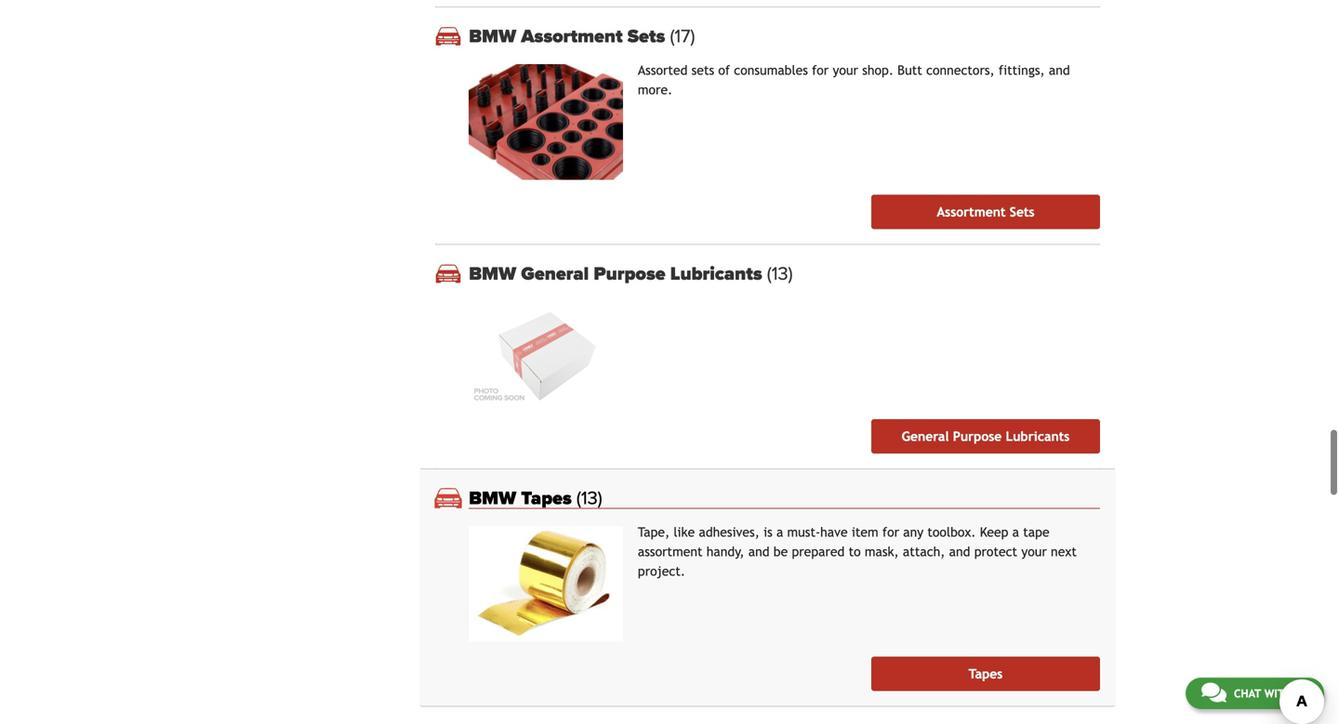 Task type: vqa. For each thing, say whether or not it's contained in the screenshot.
German
no



Task type: describe. For each thing, give the bounding box(es) containing it.
protect
[[975, 544, 1018, 559]]

chat with us link
[[1186, 678, 1325, 710]]

of
[[718, 63, 730, 78]]

general purpose lubricants link
[[871, 419, 1100, 454]]

shop.
[[862, 63, 894, 78]]

1 horizontal spatial purpose
[[953, 429, 1002, 444]]

attach,
[[903, 544, 945, 559]]

1 horizontal spatial sets
[[1010, 205, 1035, 219]]

0 horizontal spatial assortment
[[521, 25, 623, 47]]

more.
[[638, 82, 673, 97]]

assortment sets link
[[871, 195, 1100, 229]]

to
[[849, 544, 861, 559]]

0 horizontal spatial and
[[749, 544, 770, 559]]

comments image
[[1202, 682, 1227, 704]]

adhesives,
[[699, 525, 760, 540]]

like
[[674, 525, 695, 540]]

mask,
[[865, 544, 899, 559]]

0 vertical spatial tapes
[[521, 487, 572, 510]]

bmw                                                                                    tapes link
[[469, 487, 1100, 510]]

assorted
[[638, 63, 688, 78]]

general purpose lubricants
[[902, 429, 1070, 444]]

bmw for bmw                                                                                    assortment sets
[[469, 25, 516, 47]]

your inside assorted sets of consumables for your shop. butt connectors, fittings, and more.
[[833, 63, 859, 78]]

1 horizontal spatial assortment
[[937, 205, 1006, 219]]

assortment sets thumbnail image image
[[469, 64, 623, 180]]

be
[[774, 544, 788, 559]]

keep
[[980, 525, 1009, 540]]

assortment
[[638, 544, 703, 559]]

bmw                                                                                    tapes
[[469, 487, 577, 510]]

chat with us
[[1234, 687, 1309, 700]]

1 horizontal spatial general
[[902, 429, 949, 444]]

0 vertical spatial purpose
[[594, 263, 666, 285]]

your inside tape, like adhesives, is a must-have item for any toolbox. keep a tape assortment handy, and be prepared to mask, attach, and protect your next project.
[[1022, 544, 1047, 559]]

chat
[[1234, 687, 1261, 700]]

is
[[764, 525, 773, 540]]

bmw                                                                                    assortment sets
[[469, 25, 670, 47]]

assorted sets of consumables for your shop. butt connectors, fittings, and more.
[[638, 63, 1070, 97]]

bmw for bmw                                                                                    tapes
[[469, 487, 516, 510]]

item
[[852, 525, 879, 540]]

tape, like adhesives, is a must-have item for any toolbox. keep a tape assortment handy, and be prepared to mask, attach, and protect your next project.
[[638, 525, 1077, 579]]



Task type: locate. For each thing, give the bounding box(es) containing it.
3 bmw from the top
[[469, 487, 516, 510]]

1 vertical spatial general
[[902, 429, 949, 444]]

1 vertical spatial purpose
[[953, 429, 1002, 444]]

sets
[[628, 25, 665, 47], [1010, 205, 1035, 219]]

bmw for bmw                                                                                    general purpose lubricants
[[469, 263, 516, 285]]

1 vertical spatial tapes
[[969, 667, 1003, 682]]

0 horizontal spatial a
[[777, 525, 783, 540]]

and
[[1049, 63, 1070, 78], [749, 544, 770, 559], [949, 544, 971, 559]]

toolbox.
[[928, 525, 976, 540]]

fittings,
[[999, 63, 1045, 78]]

bmw                                                                                    general purpose lubricants
[[469, 263, 767, 285]]

with
[[1265, 687, 1292, 700]]

purpose
[[594, 263, 666, 285], [953, 429, 1002, 444]]

1 vertical spatial assortment
[[937, 205, 1006, 219]]

0 horizontal spatial sets
[[628, 25, 665, 47]]

for inside assorted sets of consumables for your shop. butt connectors, fittings, and more.
[[812, 63, 829, 78]]

assortment sets
[[937, 205, 1035, 219]]

0 horizontal spatial purpose
[[594, 263, 666, 285]]

and inside assorted sets of consumables for your shop. butt connectors, fittings, and more.
[[1049, 63, 1070, 78]]

2 bmw from the top
[[469, 263, 516, 285]]

lubricants
[[670, 263, 762, 285], [1006, 429, 1070, 444]]

your left the shop.
[[833, 63, 859, 78]]

your
[[833, 63, 859, 78], [1022, 544, 1047, 559]]

1 vertical spatial bmw
[[469, 263, 516, 285]]

0 vertical spatial general
[[521, 263, 589, 285]]

1 vertical spatial your
[[1022, 544, 1047, 559]]

bmw
[[469, 25, 516, 47], [469, 263, 516, 285], [469, 487, 516, 510]]

1 horizontal spatial for
[[883, 525, 899, 540]]

0 vertical spatial your
[[833, 63, 859, 78]]

general purpose lubricants thumbnail image image
[[469, 302, 623, 404]]

0 horizontal spatial for
[[812, 63, 829, 78]]

prepared
[[792, 544, 845, 559]]

1 bmw from the top
[[469, 25, 516, 47]]

and down is
[[749, 544, 770, 559]]

1 horizontal spatial and
[[949, 544, 971, 559]]

tapes
[[521, 487, 572, 510], [969, 667, 1003, 682]]

1 vertical spatial for
[[883, 525, 899, 540]]

for inside tape, like adhesives, is a must-have item for any toolbox. keep a tape assortment handy, and be prepared to mask, attach, and protect your next project.
[[883, 525, 899, 540]]

1 horizontal spatial a
[[1013, 525, 1019, 540]]

0 vertical spatial lubricants
[[670, 263, 762, 285]]

0 horizontal spatial general
[[521, 263, 589, 285]]

0 vertical spatial for
[[812, 63, 829, 78]]

1 horizontal spatial tapes
[[969, 667, 1003, 682]]

have
[[821, 525, 848, 540]]

1 a from the left
[[777, 525, 783, 540]]

2 horizontal spatial and
[[1049, 63, 1070, 78]]

must-
[[787, 525, 821, 540]]

us
[[1295, 687, 1309, 700]]

0 vertical spatial bmw
[[469, 25, 516, 47]]

a right is
[[777, 525, 783, 540]]

1 horizontal spatial lubricants
[[1006, 429, 1070, 444]]

tapes link
[[871, 657, 1100, 691]]

2 a from the left
[[1013, 525, 1019, 540]]

0 horizontal spatial lubricants
[[670, 263, 762, 285]]

connectors,
[[927, 63, 995, 78]]

2 vertical spatial bmw
[[469, 487, 516, 510]]

bmw                                                                                    general purpose lubricants link
[[469, 263, 1100, 285]]

1 horizontal spatial your
[[1022, 544, 1047, 559]]

your down tape
[[1022, 544, 1047, 559]]

any
[[903, 525, 924, 540]]

butt
[[898, 63, 923, 78]]

handy,
[[707, 544, 745, 559]]

0 vertical spatial assortment
[[521, 25, 623, 47]]

project.
[[638, 564, 686, 579]]

0 horizontal spatial your
[[833, 63, 859, 78]]

1 vertical spatial lubricants
[[1006, 429, 1070, 444]]

and right fittings,
[[1049, 63, 1070, 78]]

lubricants inside general purpose lubricants link
[[1006, 429, 1070, 444]]

bmw                                                                                    assortment sets link
[[469, 25, 1100, 47]]

general
[[521, 263, 589, 285], [902, 429, 949, 444]]

sets
[[692, 63, 715, 78]]

a left tape
[[1013, 525, 1019, 540]]

0 horizontal spatial tapes
[[521, 487, 572, 510]]

and down toolbox.
[[949, 544, 971, 559]]

a
[[777, 525, 783, 540], [1013, 525, 1019, 540]]

for
[[812, 63, 829, 78], [883, 525, 899, 540]]

0 vertical spatial sets
[[628, 25, 665, 47]]

assortment
[[521, 25, 623, 47], [937, 205, 1006, 219]]

for up mask,
[[883, 525, 899, 540]]

next
[[1051, 544, 1077, 559]]

tapes thumbnail image image
[[469, 526, 623, 642]]

tape
[[1023, 525, 1050, 540]]

tape,
[[638, 525, 670, 540]]

1 vertical spatial sets
[[1010, 205, 1035, 219]]

for right consumables
[[812, 63, 829, 78]]

consumables
[[734, 63, 808, 78]]



